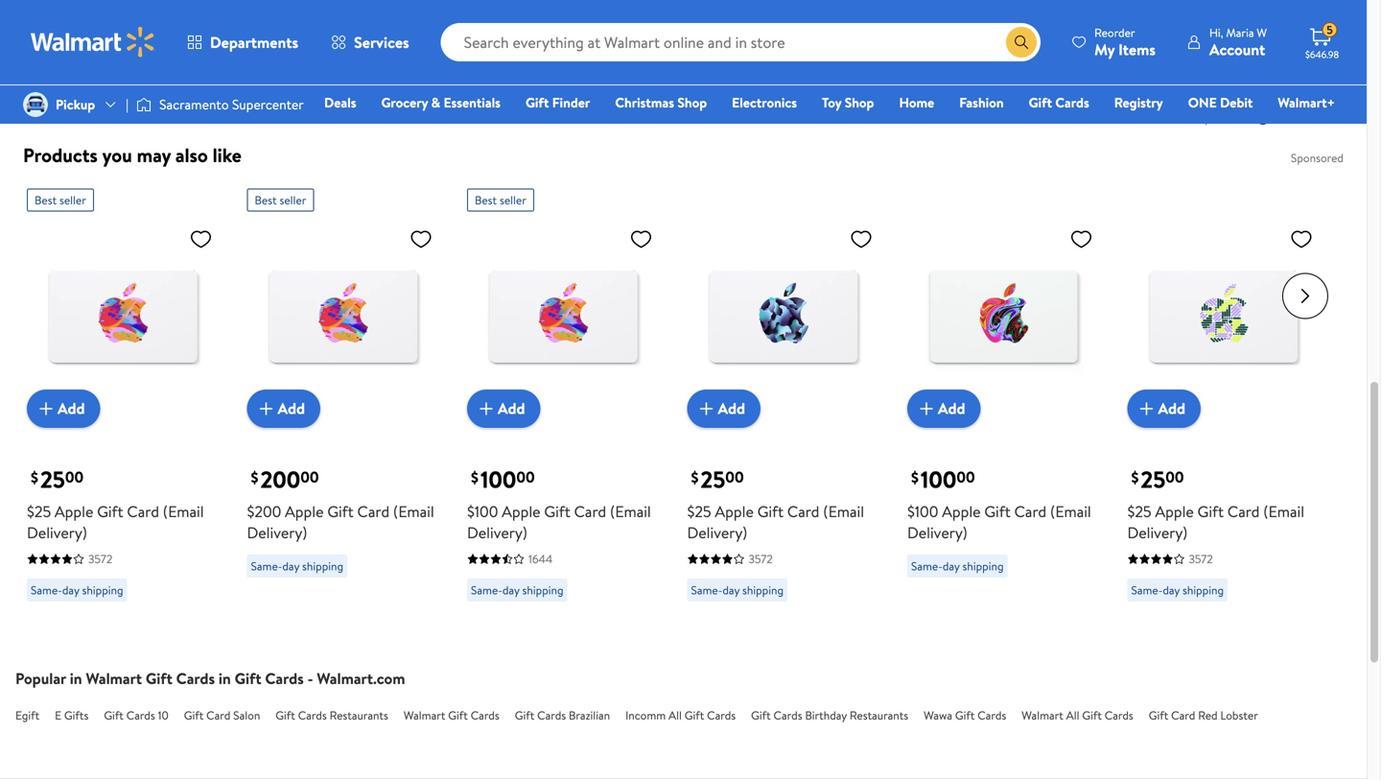 Task type: vqa. For each thing, say whether or not it's contained in the screenshot.
'Best seller' to the right
yes



Task type: locate. For each thing, give the bounding box(es) containing it.
sponsored
[[1199, 110, 1252, 126], [1292, 149, 1344, 166]]

birthday
[[806, 707, 847, 723]]

4 00 from the left
[[726, 466, 744, 487]]

add button
[[27, 389, 100, 428], [247, 389, 321, 428], [467, 389, 541, 428], [688, 389, 761, 428], [908, 389, 981, 428], [1128, 389, 1201, 428]]

4 add to cart image from the left
[[695, 397, 718, 420]]

1 all from the left
[[669, 707, 682, 723]]

0 horizontal spatial $25 apple gift card (email delivery)
[[27, 501, 204, 543]]

gift cards 10 link
[[104, 707, 169, 723]]

you
[[102, 141, 132, 168]]

best seller for 25
[[35, 192, 86, 208]]

3 00 from the left
[[517, 466, 535, 487]]

3 add from the left
[[498, 398, 525, 419]]

add to favorites list, $100 apple gift card (email delivery) image
[[630, 227, 653, 251], [1070, 227, 1093, 251]]

3 $25 apple gift card (email delivery) image from the left
[[1128, 219, 1321, 412]]

walmart for walmart all gift cards
[[1022, 707, 1064, 723]]

1 add to cart image from the left
[[35, 397, 58, 420]]

cards left the -
[[265, 668, 304, 689]]

2 best seller from the left
[[255, 192, 306, 208]]

1 add to favorites list, $25 apple gift card (email delivery) image from the left
[[190, 227, 213, 251]]

seller for 200
[[280, 192, 306, 208]]

delivery)
[[27, 522, 87, 543], [247, 522, 307, 543], [467, 522, 528, 543], [688, 522, 748, 543], [908, 522, 968, 543], [1128, 522, 1188, 543]]

1 horizontal spatial 100
[[921, 463, 957, 495]]

sponsored left ad disclaimer and feedback icon
[[1199, 110, 1252, 126]]

walmart up gift cards 10
[[86, 668, 142, 689]]

1 horizontal spatial $100 apple gift card (email delivery) image
[[908, 219, 1101, 412]]

6 delivery) from the left
[[1128, 522, 1188, 543]]

4 add button from the left
[[688, 389, 761, 428]]

cards
[[1056, 93, 1090, 112], [176, 668, 215, 689], [265, 668, 304, 689], [126, 707, 155, 723], [298, 707, 327, 723], [471, 707, 500, 723], [538, 707, 566, 723], [707, 707, 736, 723], [774, 707, 803, 723], [978, 707, 1007, 723], [1105, 707, 1134, 723]]

seller
[[59, 192, 86, 208], [280, 192, 306, 208], [500, 192, 527, 208]]

cards right wawa
[[978, 707, 1007, 723]]

5 add from the left
[[938, 398, 966, 419]]

$ inside $ 200 00
[[251, 467, 259, 488]]

0 horizontal spatial seller
[[59, 192, 86, 208]]

0 horizontal spatial in
[[70, 668, 82, 689]]

lobster
[[1221, 707, 1259, 723]]

3 seller from the left
[[500, 192, 527, 208]]

1 horizontal spatial $25 apple gift card (email delivery) image
[[688, 219, 881, 412]]

0 horizontal spatial 25
[[40, 463, 65, 495]]

0 horizontal spatial 3572
[[88, 551, 113, 567]]

2 horizontal spatial best
[[475, 192, 497, 208]]

1 horizontal spatial $25 apple gift card (email delivery)
[[688, 501, 865, 543]]

home
[[900, 93, 935, 112]]

0 horizontal spatial $25
[[27, 501, 51, 522]]

0 horizontal spatial add to favorites list, $100 apple gift card (email delivery) image
[[630, 227, 653, 251]]

best for 200
[[255, 192, 277, 208]]

2 apple from the left
[[285, 501, 324, 522]]

(email inside $200 apple gift card (email delivery)
[[393, 501, 434, 522]]

0 horizontal spatial $100
[[467, 501, 498, 522]]

2 horizontal spatial $25
[[1128, 501, 1152, 522]]

3 apple from the left
[[502, 501, 541, 522]]

shop for toy shop
[[845, 93, 875, 112]]

2 $25 apple gift card (email delivery) from the left
[[688, 501, 865, 543]]

2 horizontal spatial 25
[[1141, 463, 1166, 495]]

3 add to favorites list, $25 apple gift card (email delivery) image from the left
[[1291, 227, 1314, 251]]

3 add to cart image from the left
[[475, 397, 498, 420]]

2 horizontal spatial walmart
[[1022, 707, 1064, 723]]

3572
[[88, 551, 113, 567], [749, 551, 773, 567], [1189, 551, 1214, 567]]

add to favorites list, $25 apple gift card (email delivery) image for 6th add button
[[1291, 227, 1314, 251]]

0 horizontal spatial shop
[[678, 93, 707, 112]]

1 best from the left
[[35, 192, 57, 208]]

Search search field
[[441, 23, 1041, 61]]

0 horizontal spatial $ 25 00
[[31, 463, 84, 495]]

$25 apple gift card (email delivery)
[[27, 501, 204, 543], [688, 501, 865, 543], [1128, 501, 1305, 543]]

2 (email from the left
[[393, 501, 434, 522]]

4 $ from the left
[[691, 467, 699, 488]]

1 horizontal spatial $100
[[908, 501, 939, 522]]

0 horizontal spatial $25 apple gift card (email delivery) image
[[27, 219, 220, 412]]

wawa
[[924, 707, 953, 723]]

2 $ 25 00 from the left
[[691, 463, 744, 495]]

2 horizontal spatial $25 apple gift card (email delivery)
[[1128, 501, 1305, 543]]

seller for 100
[[500, 192, 527, 208]]

2 100 from the left
[[921, 463, 957, 495]]

$25
[[27, 501, 51, 522], [688, 501, 712, 522], [1128, 501, 1152, 522]]

1 $25 apple gift card (email delivery) from the left
[[27, 501, 204, 543]]

card inside $200 apple gift card (email delivery)
[[358, 501, 390, 522]]

walmart
[[86, 668, 142, 689], [404, 707, 446, 723], [1022, 707, 1064, 723]]

product group
[[27, 181, 220, 630], [247, 181, 440, 630], [467, 181, 661, 630], [688, 181, 881, 630], [908, 181, 1101, 630], [1128, 181, 1321, 630]]

gifts
[[64, 707, 89, 723]]

1 horizontal spatial $100 apple gift card (email delivery)
[[908, 501, 1092, 543]]

1 horizontal spatial shop
[[845, 93, 875, 112]]

2 horizontal spatial $ 25 00
[[1132, 463, 1185, 495]]

hi,
[[1210, 24, 1224, 41]]

shop inside "link"
[[678, 93, 707, 112]]

in
[[70, 668, 82, 689], [219, 668, 231, 689]]

add to favorites list, $25 apple gift card (email delivery) image for 4th add button
[[850, 227, 873, 251]]

seller for 25
[[59, 192, 86, 208]]

00 inside $ 200 00
[[301, 466, 319, 487]]

add to cart image for fourth add button from the right
[[475, 397, 498, 420]]

6 add to cart image from the left
[[1136, 397, 1159, 420]]

gift card red lobster link
[[1149, 707, 1259, 723]]

3 best seller from the left
[[475, 192, 527, 208]]

1 seller from the left
[[59, 192, 86, 208]]

one debit
[[1189, 93, 1254, 112]]

2 seller from the left
[[280, 192, 306, 208]]

6 add button from the left
[[1128, 389, 1201, 428]]

supercenter
[[232, 95, 304, 114]]

4 product group from the left
[[688, 181, 881, 630]]

ad disclaimer and feedback image
[[1256, 110, 1271, 125]]

shop right christmas
[[678, 93, 707, 112]]

incomm
[[626, 707, 666, 723]]

sponsored down walmart+ link
[[1292, 149, 1344, 166]]

2 $ 100 00 from the left
[[912, 463, 976, 495]]

add to cart image
[[35, 397, 58, 420], [255, 397, 278, 420], [475, 397, 498, 420], [695, 397, 718, 420], [915, 397, 938, 420], [1136, 397, 1159, 420]]

2 $100 apple gift card (email delivery) image from the left
[[908, 219, 1101, 412]]

walmart right wawa gift cards at bottom right
[[1022, 707, 1064, 723]]

$100 apple gift card (email delivery) image for 5th add button from left
[[908, 219, 1101, 412]]

3 $25 apple gift card (email delivery) from the left
[[1128, 501, 1305, 543]]

2 add to cart image from the left
[[255, 397, 278, 420]]

day
[[282, 558, 300, 574], [943, 558, 960, 574], [62, 582, 79, 598], [503, 582, 520, 598], [723, 582, 740, 598], [1163, 582, 1180, 598]]

2 add to favorites list, $25 apple gift card (email delivery) image from the left
[[850, 227, 873, 251]]

add to cart image for 4th add button
[[695, 397, 718, 420]]

all for incomm
[[669, 707, 682, 723]]

add to favorites list, $100 apple gift card (email delivery) image for $100 apple gift card (email delivery) image associated with fourth add button from the right
[[630, 227, 653, 251]]

egift
[[15, 707, 39, 723]]

departments button
[[171, 19, 315, 65]]

2 3572 from the left
[[749, 551, 773, 567]]

grocery & essentials
[[381, 93, 501, 112]]

services
[[354, 32, 409, 53]]

cards left brazilian at the left of page
[[538, 707, 566, 723]]

restaurants
[[330, 707, 389, 723], [850, 707, 909, 723]]

1 add to favorites list, $100 apple gift card (email delivery) image from the left
[[630, 227, 653, 251]]

add to favorites list, $25 apple gift card (email delivery) image
[[190, 227, 213, 251], [850, 227, 873, 251], [1291, 227, 1314, 251]]

4 delivery) from the left
[[688, 522, 748, 543]]

add to cart image for second add button
[[255, 397, 278, 420]]

add
[[58, 398, 85, 419], [278, 398, 305, 419], [498, 398, 525, 419], [718, 398, 746, 419], [938, 398, 966, 419], [1159, 398, 1186, 419]]

next slide for products you may also like list image
[[1283, 273, 1329, 319]]

all
[[669, 707, 682, 723], [1067, 707, 1080, 723]]

1 horizontal spatial all
[[1067, 707, 1080, 723]]

2 25 from the left
[[701, 463, 726, 495]]

Walmart Site-Wide search field
[[441, 23, 1041, 61]]

$100
[[467, 501, 498, 522], [908, 501, 939, 522]]

6 00 from the left
[[1166, 466, 1185, 487]]

best
[[35, 192, 57, 208], [255, 192, 277, 208], [475, 192, 497, 208]]

shop
[[678, 93, 707, 112], [845, 93, 875, 112]]

$ 100 00
[[471, 463, 535, 495], [912, 463, 976, 495]]

1 horizontal spatial walmart
[[404, 707, 446, 723]]

(email
[[163, 501, 204, 522], [393, 501, 434, 522], [610, 501, 651, 522], [824, 501, 865, 522], [1051, 501, 1092, 522], [1264, 501, 1305, 522]]

2 best from the left
[[255, 192, 277, 208]]

3 best from the left
[[475, 192, 497, 208]]

restaurants down walmart.com
[[330, 707, 389, 723]]

1 best seller from the left
[[35, 192, 86, 208]]

gift cards link
[[1021, 92, 1099, 113]]

1 00 from the left
[[65, 466, 84, 487]]

5 add to cart image from the left
[[915, 397, 938, 420]]

cards left the 10
[[126, 707, 155, 723]]

0 horizontal spatial 100
[[481, 463, 517, 495]]

0 horizontal spatial best seller
[[35, 192, 86, 208]]

2 all from the left
[[1067, 707, 1080, 723]]

same-
[[251, 558, 282, 574], [912, 558, 943, 574], [31, 582, 62, 598], [471, 582, 503, 598], [691, 582, 723, 598], [1132, 582, 1163, 598]]

walmart.com
[[317, 668, 405, 689]]

debit
[[1221, 93, 1254, 112]]

2 product group from the left
[[247, 181, 440, 630]]

6 product group from the left
[[1128, 181, 1321, 630]]

card
[[127, 501, 159, 522], [358, 501, 390, 522], [574, 501, 607, 522], [788, 501, 820, 522], [1015, 501, 1047, 522], [1228, 501, 1260, 522], [206, 707, 231, 723], [1172, 707, 1196, 723]]

$200 apple gift card (email delivery) image
[[247, 219, 440, 412]]

wawa gift cards link
[[924, 707, 1007, 723]]

1 horizontal spatial $25
[[688, 501, 712, 522]]

apple inside $200 apple gift card (email delivery)
[[285, 501, 324, 522]]

3 $ 25 00 from the left
[[1132, 463, 1185, 495]]

2 horizontal spatial $25 apple gift card (email delivery) image
[[1128, 219, 1321, 412]]

25
[[40, 463, 65, 495], [701, 463, 726, 495], [1141, 463, 1166, 495]]

1 horizontal spatial sponsored
[[1292, 149, 1344, 166]]

gift
[[526, 93, 549, 112], [1029, 93, 1053, 112], [97, 501, 123, 522], [328, 501, 354, 522], [545, 501, 571, 522], [758, 501, 784, 522], [985, 501, 1011, 522], [1198, 501, 1225, 522], [146, 668, 173, 689], [235, 668, 262, 689], [104, 707, 124, 723], [184, 707, 204, 723], [276, 707, 295, 723], [448, 707, 468, 723], [515, 707, 535, 723], [685, 707, 705, 723], [752, 707, 771, 723], [956, 707, 975, 723], [1083, 707, 1102, 723], [1149, 707, 1169, 723]]

2 00 from the left
[[301, 466, 319, 487]]

0 horizontal spatial $ 100 00
[[471, 463, 535, 495]]

0 horizontal spatial restaurants
[[330, 707, 389, 723]]

2 horizontal spatial 3572
[[1189, 551, 1214, 567]]

1 horizontal spatial 3572
[[749, 551, 773, 567]]

2 horizontal spatial best seller
[[475, 192, 527, 208]]

1 product group from the left
[[27, 181, 220, 630]]

1 horizontal spatial add to favorites list, $100 apple gift card (email delivery) image
[[1070, 227, 1093, 251]]

 image
[[136, 95, 152, 114]]

$100 apple gift card (email delivery)
[[467, 501, 651, 543], [908, 501, 1092, 543]]

1 horizontal spatial add to favorites list, $25 apple gift card (email delivery) image
[[850, 227, 873, 251]]

in up gift card salon link
[[219, 668, 231, 689]]

2 delivery) from the left
[[247, 522, 307, 543]]

wawa gift cards
[[924, 707, 1007, 723]]

5 $ from the left
[[912, 467, 919, 488]]

1 $25 from the left
[[27, 501, 51, 522]]

1 horizontal spatial best seller
[[255, 192, 306, 208]]

1 horizontal spatial in
[[219, 668, 231, 689]]

0 horizontal spatial $100 apple gift card (email delivery) image
[[467, 219, 661, 412]]

1 vertical spatial sponsored
[[1292, 149, 1344, 166]]

1 horizontal spatial best
[[255, 192, 277, 208]]

0 horizontal spatial sponsored
[[1199, 110, 1252, 126]]

1 delivery) from the left
[[27, 522, 87, 543]]

1 horizontal spatial $ 100 00
[[912, 463, 976, 495]]

best seller
[[35, 192, 86, 208], [255, 192, 306, 208], [475, 192, 527, 208]]

5 add button from the left
[[908, 389, 981, 428]]

1 horizontal spatial 25
[[701, 463, 726, 495]]

1 $25 apple gift card (email delivery) image from the left
[[27, 219, 220, 412]]

same-day shipping
[[251, 558, 344, 574], [912, 558, 1004, 574], [31, 582, 123, 598], [471, 582, 564, 598], [691, 582, 784, 598], [1132, 582, 1224, 598]]

walmart image
[[31, 27, 155, 58]]

2 $ from the left
[[251, 467, 259, 488]]

walmart down walmart.com
[[404, 707, 446, 723]]

my
[[1095, 39, 1115, 60]]

product group containing 200
[[247, 181, 440, 630]]

shop for christmas shop
[[678, 93, 707, 112]]

2 $100 from the left
[[908, 501, 939, 522]]

1 horizontal spatial $ 25 00
[[691, 463, 744, 495]]

1 horizontal spatial seller
[[280, 192, 306, 208]]

1644
[[529, 551, 553, 567]]

$25 apple gift card (email delivery) image
[[27, 219, 220, 412], [688, 219, 881, 412], [1128, 219, 1321, 412]]

3 $ from the left
[[471, 467, 479, 488]]

walmart gift cards
[[404, 707, 500, 723]]

3 $25 from the left
[[1128, 501, 1152, 522]]

gift cards brazilian link
[[515, 707, 610, 723]]

4 add from the left
[[718, 398, 746, 419]]

cards left registry link
[[1056, 93, 1090, 112]]

3 25 from the left
[[1141, 463, 1166, 495]]

in right "popular" at the left bottom of the page
[[70, 668, 82, 689]]

gift card salon
[[184, 707, 260, 723]]

sacramento supercenter
[[159, 95, 304, 114]]

$25 apple gift card (email delivery) for 4th add button
[[688, 501, 865, 543]]

1 apple from the left
[[55, 501, 93, 522]]

5 00 from the left
[[957, 466, 976, 487]]

account
[[1210, 39, 1266, 60]]

restaurants right birthday
[[850, 707, 909, 723]]

1 shop from the left
[[678, 93, 707, 112]]

0 horizontal spatial best
[[35, 192, 57, 208]]

2 horizontal spatial add to favorites list, $25 apple gift card (email delivery) image
[[1291, 227, 1314, 251]]

0 horizontal spatial all
[[669, 707, 682, 723]]

shipping
[[302, 558, 344, 574], [963, 558, 1004, 574], [82, 582, 123, 598], [523, 582, 564, 598], [743, 582, 784, 598], [1183, 582, 1224, 598]]

3 add button from the left
[[467, 389, 541, 428]]

3 product group from the left
[[467, 181, 661, 630]]

$100 apple gift card (email delivery) image
[[467, 219, 661, 412], [908, 219, 1101, 412]]

popular in walmart gift cards in gift cards - walmart.com
[[15, 668, 405, 689]]

0 horizontal spatial $100 apple gift card (email delivery)
[[467, 501, 651, 543]]

maria
[[1227, 24, 1255, 41]]

 image
[[23, 92, 48, 117]]

apple
[[55, 501, 93, 522], [285, 501, 324, 522], [502, 501, 541, 522], [715, 501, 754, 522], [943, 501, 981, 522], [1156, 501, 1195, 522]]

shop right toy
[[845, 93, 875, 112]]

0 horizontal spatial add to favorites list, $25 apple gift card (email delivery) image
[[190, 227, 213, 251]]

2 horizontal spatial seller
[[500, 192, 527, 208]]

3 3572 from the left
[[1189, 551, 1214, 567]]

2 add to favorites list, $100 apple gift card (email delivery) image from the left
[[1070, 227, 1093, 251]]

2 $25 apple gift card (email delivery) image from the left
[[688, 219, 881, 412]]

search icon image
[[1014, 35, 1030, 50]]

1 horizontal spatial restaurants
[[850, 707, 909, 723]]



Task type: describe. For each thing, give the bounding box(es) containing it.
$25 apple gift card (email delivery) image for first add button from the left
[[27, 219, 220, 412]]

gift cards restaurants link
[[276, 707, 389, 723]]

walmart for walmart gift cards
[[404, 707, 446, 723]]

cards left gift card red lobster
[[1105, 707, 1134, 723]]

walmart+ link
[[1270, 92, 1344, 113]]

electronics
[[732, 93, 797, 112]]

egift link
[[15, 707, 39, 723]]

products
[[23, 141, 98, 168]]

all for walmart
[[1067, 707, 1080, 723]]

5 apple from the left
[[943, 501, 981, 522]]

finder
[[553, 93, 590, 112]]

2 in from the left
[[219, 668, 231, 689]]

add to cart image for 6th add button
[[1136, 397, 1159, 420]]

4 (email from the left
[[824, 501, 865, 522]]

sacramento
[[159, 95, 229, 114]]

one debit link
[[1180, 92, 1262, 113]]

best for 25
[[35, 192, 57, 208]]

christmas shop link
[[607, 92, 716, 113]]

5 delivery) from the left
[[908, 522, 968, 543]]

gift finder link
[[517, 92, 599, 113]]

$ 25 00 for 6th add button
[[1132, 463, 1185, 495]]

&
[[431, 93, 441, 112]]

4 apple from the left
[[715, 501, 754, 522]]

best seller for 100
[[475, 192, 527, 208]]

3572 for 4th add button
[[749, 551, 773, 567]]

toy shop
[[822, 93, 875, 112]]

10
[[158, 707, 169, 723]]

reorder
[[1095, 24, 1136, 41]]

gift card red lobster
[[1149, 707, 1259, 723]]

cards left birthday
[[774, 707, 803, 723]]

2 $25 from the left
[[688, 501, 712, 522]]

$ 25 00 for 4th add button
[[691, 463, 744, 495]]

cards down the -
[[298, 707, 327, 723]]

best for 100
[[475, 192, 497, 208]]

cards left the gift cards brazilian
[[471, 707, 500, 723]]

add to cart image for first add button from the left
[[35, 397, 58, 420]]

registry link
[[1106, 92, 1172, 113]]

1 $100 from the left
[[467, 501, 498, 522]]

delivery) inside $200 apple gift card (email delivery)
[[247, 522, 307, 543]]

grocery
[[381, 93, 428, 112]]

1 in from the left
[[70, 668, 82, 689]]

christmas
[[615, 93, 675, 112]]

pickup
[[56, 95, 95, 114]]

cards up gift card salon
[[176, 668, 215, 689]]

salon
[[233, 707, 260, 723]]

grocery & essentials link
[[373, 92, 510, 113]]

$200
[[247, 501, 281, 522]]

add to cart image for 5th add button from left
[[915, 397, 938, 420]]

2 $100 apple gift card (email delivery) from the left
[[908, 501, 1092, 543]]

6 (email from the left
[[1264, 501, 1305, 522]]

gift inside $200 apple gift card (email delivery)
[[328, 501, 354, 522]]

fashion
[[960, 93, 1004, 112]]

1 $100 apple gift card (email delivery) from the left
[[467, 501, 651, 543]]

walmart all gift cards
[[1022, 707, 1134, 723]]

w
[[1257, 24, 1268, 41]]

2 restaurants from the left
[[850, 707, 909, 723]]

$200 apple gift card (email delivery)
[[247, 501, 434, 543]]

2 add button from the left
[[247, 389, 321, 428]]

|
[[126, 95, 129, 114]]

gift cards restaurants
[[276, 707, 389, 723]]

6 $ from the left
[[1132, 467, 1139, 488]]

$ 200 00
[[251, 463, 319, 495]]

walmart gift cards link
[[404, 707, 500, 723]]

add to favorites list, $200 apple gift card (email delivery) image
[[410, 227, 433, 251]]

1 add button from the left
[[27, 389, 100, 428]]

brazilian
[[569, 707, 610, 723]]

6 apple from the left
[[1156, 501, 1195, 522]]

5 product group from the left
[[908, 181, 1101, 630]]

1 $ 25 00 from the left
[[31, 463, 84, 495]]

popular
[[15, 668, 66, 689]]

deals link
[[316, 92, 365, 113]]

25 for 4th add button
[[701, 463, 726, 495]]

like
[[213, 141, 242, 168]]

$25 apple gift card (email delivery) image for 4th add button
[[688, 219, 881, 412]]

gift cards birthday restaurants link
[[752, 707, 909, 723]]

items
[[1119, 39, 1156, 60]]

reorder my items
[[1095, 24, 1156, 60]]

incomm all gift cards
[[626, 707, 736, 723]]

e gifts
[[55, 707, 89, 723]]

products you may also like
[[23, 141, 242, 168]]

6 add from the left
[[1159, 398, 1186, 419]]

1 $ from the left
[[31, 467, 38, 488]]

one
[[1189, 93, 1218, 112]]

walmart all gift cards link
[[1022, 707, 1134, 723]]

gift cards brazilian
[[515, 707, 610, 723]]

also
[[176, 141, 208, 168]]

0 vertical spatial sponsored
[[1199, 110, 1252, 126]]

1 100 from the left
[[481, 463, 517, 495]]

gift card salon link
[[184, 707, 260, 723]]

3572 for 6th add button
[[1189, 551, 1214, 567]]

25 for 6th add button
[[1141, 463, 1166, 495]]

5 (email from the left
[[1051, 501, 1092, 522]]

toy
[[822, 93, 842, 112]]

gift cards birthday restaurants
[[752, 707, 909, 723]]

gift cards
[[1029, 93, 1090, 112]]

0 horizontal spatial walmart
[[86, 668, 142, 689]]

-
[[308, 668, 313, 689]]

incomm all gift cards link
[[626, 707, 736, 723]]

best seller for 200
[[255, 192, 306, 208]]

home link
[[891, 92, 943, 113]]

may
[[137, 141, 171, 168]]

e
[[55, 707, 61, 723]]

1 (email from the left
[[163, 501, 204, 522]]

1 25 from the left
[[40, 463, 65, 495]]

hi, maria w account
[[1210, 24, 1268, 60]]

departments
[[210, 32, 299, 53]]

2 add from the left
[[278, 398, 305, 419]]

add to favorites list, $100 apple gift card (email delivery) image for $100 apple gift card (email delivery) image associated with 5th add button from left
[[1070, 227, 1093, 251]]

gift cards 10
[[104, 707, 169, 723]]

$25 apple gift card (email delivery) image for 6th add button
[[1128, 219, 1321, 412]]

registry
[[1115, 93, 1164, 112]]

1 add from the left
[[58, 398, 85, 419]]

1 restaurants from the left
[[330, 707, 389, 723]]

e gifts link
[[55, 707, 89, 723]]

essentials
[[444, 93, 501, 112]]

1 3572 from the left
[[88, 551, 113, 567]]

$100 apple gift card (email delivery) image for fourth add button from the right
[[467, 219, 661, 412]]

$25 apple gift card (email delivery) for 6th add button
[[1128, 501, 1305, 543]]

3 delivery) from the left
[[467, 522, 528, 543]]

toy shop link
[[814, 92, 883, 113]]

3 (email from the left
[[610, 501, 651, 522]]

$646.98
[[1306, 48, 1340, 61]]

electronics link
[[724, 92, 806, 113]]

5
[[1327, 22, 1334, 38]]

christmas shop
[[615, 93, 707, 112]]

200
[[260, 463, 301, 495]]

walmart+
[[1279, 93, 1336, 112]]

red
[[1199, 707, 1218, 723]]

gift finder
[[526, 93, 590, 112]]

1 $ 100 00 from the left
[[471, 463, 535, 495]]

services button
[[315, 19, 426, 65]]

fashion link
[[951, 92, 1013, 113]]

add to favorites list, $25 apple gift card (email delivery) image for first add button from the left
[[190, 227, 213, 251]]

deals
[[324, 93, 356, 112]]

cards right incomm
[[707, 707, 736, 723]]



